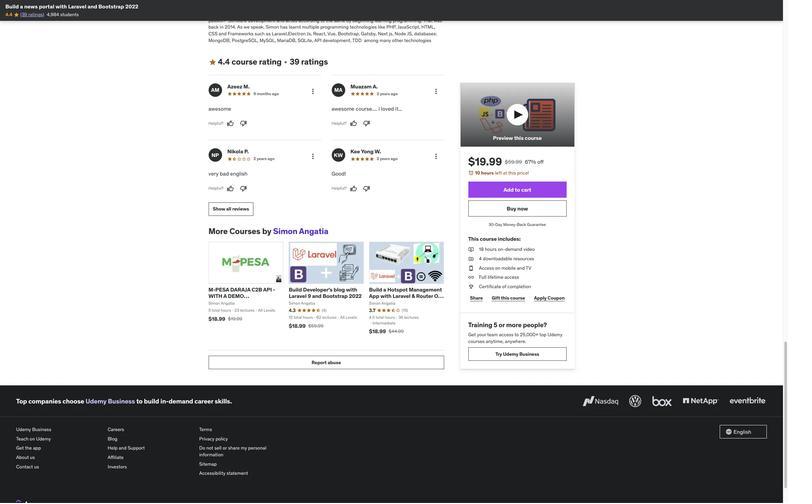 Task type: locate. For each thing, give the bounding box(es) containing it.
angatia inside build  developer's blog with laravel 9 and bootstrap 2022 simon angatia
[[301, 301, 315, 306]]

of inside simon is  both a college trained and self-taught full stack software developer, programming tutor and mentor. he has more than 4 years experience in programming, having began programming while at the university. he went to university to study bachelor of commerce and its when he was still in campus that he learn't about his passion- software development and acted according to the same by beginning learning programming. that was back in 2014. as we speak, simon has learnt multiple programming technologies like php, javascript, html, css and frameworks such as laravel,electron js, react, vue, bootstrap, gatsby, next js, node js, databases: mongodb, postgresql, mysql, mariadb, sqlite, api development, tdd  among many other technologies
[[284, 11, 288, 17]]

1 vertical spatial all levels
[[340, 315, 357, 320]]

reviews
[[232, 206, 249, 212]]

he up 'went'
[[209, 4, 215, 10]]

all levels right 23 lectures
[[258, 308, 275, 313]]

laravel inside build a hotspot management app with laravel & router os api
[[393, 293, 411, 300]]

api left - on the bottom
[[263, 286, 272, 293]]

helpful? for good!
[[332, 186, 347, 191]]

privacy
[[199, 436, 214, 442]]

0 horizontal spatial awesome
[[209, 105, 231, 112]]

apply coupon button
[[532, 292, 567, 305]]

careers link
[[108, 426, 194, 435]]

in right the still
[[365, 11, 368, 17]]

1 horizontal spatial api
[[314, 37, 322, 43]]

5 total hours
[[209, 308, 231, 313]]

udemy business link up get the app link
[[16, 426, 102, 435]]

4
[[247, 4, 250, 10], [479, 256, 482, 262]]

muazam
[[351, 83, 372, 90]]

a for build a hotspot management app with laravel & router os api
[[383, 286, 386, 293]]

5 down the with
[[209, 308, 211, 313]]

1 horizontal spatial bootstrap
[[323, 293, 348, 300]]

0 vertical spatial 4.4
[[5, 12, 12, 18]]

js,
[[407, 31, 413, 37]]

0 horizontal spatial 4
[[247, 4, 250, 10]]

2 awesome from the left
[[332, 105, 355, 112]]

mark review by nikola p. as unhelpful image
[[240, 185, 247, 192]]

23
[[235, 308, 239, 313]]

c2b
[[252, 286, 262, 293]]

4.4 course rating
[[218, 57, 282, 67]]

kw
[[334, 152, 343, 158]]

blog link
[[108, 435, 194, 444]]

xsmall image for certificate
[[468, 284, 474, 290]]

he down began
[[340, 11, 346, 17]]

1 vertical spatial in
[[365, 11, 368, 17]]

lectures for 36 lectures intermediate
[[404, 315, 419, 320]]

build up 4.3
[[289, 286, 302, 293]]

lectures right "23"
[[240, 308, 255, 313]]

1 vertical spatial api
[[263, 286, 272, 293]]

hours up intermediate
[[385, 315, 395, 320]]

levels down - on the bottom
[[264, 308, 275, 313]]

1 horizontal spatial 9
[[308, 293, 311, 300]]

2 horizontal spatial a
[[383, 286, 386, 293]]

0 horizontal spatial lectures
[[240, 308, 255, 313]]

muazam a.
[[351, 83, 378, 90]]

3.7
[[369, 308, 376, 314]]

5 inside training 5 or more people? get your team access to 25,000+ top udemy courses anytime, anywhere.
[[494, 321, 497, 329]]

0 vertical spatial demand
[[505, 246, 522, 253]]

hours up "$18.99 $19.99"
[[221, 308, 231, 313]]

0 vertical spatial of
[[284, 11, 288, 17]]

this course includes:
[[468, 236, 521, 242]]

apply
[[534, 295, 547, 301]]

ratings
[[301, 57, 328, 67]]

self-
[[285, 0, 294, 4]]

laravel inside build  developer's blog with laravel 9 and bootstrap 2022 simon angatia
[[289, 293, 307, 300]]

build left news
[[5, 3, 19, 10]]

levels for 62 lectures
[[346, 315, 357, 320]]

more inside training 5 or more people? get your team access to 25,000+ top udemy courses anytime, anywhere.
[[506, 321, 522, 329]]

at up that
[[394, 4, 398, 10]]

all levels right 62 lectures on the left of page
[[340, 315, 357, 320]]

app
[[369, 293, 379, 300]]

udemy business link
[[86, 397, 135, 406], [16, 426, 102, 435]]

additional actions for review by kee yong w. image
[[432, 153, 440, 161]]

1 vertical spatial xsmall image
[[468, 256, 474, 262]]

a right app
[[383, 286, 386, 293]]

1 xsmall image from the top
[[468, 246, 474, 253]]

0 horizontal spatial total
[[212, 308, 220, 313]]

all levels for 62 lectures
[[340, 315, 357, 320]]

build for build  developer's blog with laravel 9 and bootstrap 2022 simon angatia
[[289, 286, 302, 293]]

get inside udemy business teach on udemy get the app about us contact us
[[16, 445, 24, 451]]

xsmall image left the 39
[[283, 59, 288, 65]]

course down the completion
[[510, 295, 525, 301]]

the inside udemy business teach on udemy get the app about us contact us
[[25, 445, 32, 451]]

hours right 10
[[481, 170, 494, 176]]

programming down developer,
[[352, 4, 381, 10]]

a
[[240, 0, 242, 4], [20, 3, 23, 10], [383, 286, 386, 293]]

helpful? left mark review by azeez m. as helpful image
[[209, 121, 224, 126]]

1 horizontal spatial technologies
[[404, 37, 431, 43]]

additional actions for review by nikola p. image
[[309, 153, 317, 161]]

4.4 left '(39'
[[5, 12, 12, 18]]

$59.99 for $18.99
[[308, 323, 324, 329]]

1 vertical spatial 4
[[479, 256, 482, 262]]

or
[[499, 321, 505, 329], [223, 445, 227, 451]]

this right preview
[[514, 134, 524, 141]]

helpful? left mark review by muazam a. as helpful icon
[[332, 121, 347, 126]]

5
[[209, 308, 211, 313], [494, 321, 497, 329]]

access inside training 5 or more people? get your team access to 25,000+ top udemy courses anytime, anywhere.
[[499, 332, 514, 338]]

0 vertical spatial udemy business link
[[86, 397, 135, 406]]

access on mobile and tv
[[479, 265, 531, 271]]

full up programming,
[[309, 0, 316, 4]]

helpful? left mark review by kee yong w. as helpful icon
[[332, 186, 347, 191]]

1 horizontal spatial all
[[340, 315, 345, 320]]

total up intermediate
[[376, 315, 384, 320]]

show all reviews button
[[209, 203, 253, 216]]

xsmall image for 4
[[468, 256, 474, 262]]

api up 3.7
[[369, 299, 378, 306]]

1 horizontal spatial he
[[429, 4, 435, 10]]

business up the app
[[32, 427, 51, 433]]

show
[[213, 206, 225, 212]]

business down anywhere.
[[519, 351, 539, 357]]

2 years ago for kee yong w.
[[377, 156, 398, 161]]

12
[[289, 315, 293, 320]]

0 horizontal spatial at
[[394, 4, 398, 10]]

67%
[[525, 158, 536, 165]]

learn't
[[403, 11, 416, 17]]

about
[[16, 455, 29, 461]]

$59.99 inside $18.99 $59.99
[[308, 323, 324, 329]]

all right 62 lectures on the left of page
[[340, 315, 345, 320]]

with right app
[[380, 293, 392, 300]]

0 horizontal spatial or
[[223, 445, 227, 451]]

team
[[487, 332, 498, 338]]

additional actions for review by azeez m. image
[[309, 87, 317, 96]]

xsmall image down 'this'
[[468, 256, 474, 262]]

access down mobile
[[505, 274, 519, 280]]

medium image
[[209, 58, 217, 66]]

this left price!
[[508, 170, 516, 176]]

mark review by kee yong w. as unhelpful image
[[363, 185, 370, 192]]

on inside udemy business teach on udemy get the app about us contact us
[[30, 436, 35, 442]]

api
[[314, 37, 322, 43], [263, 286, 272, 293], [369, 299, 378, 306]]

show all reviews
[[213, 206, 249, 212]]

video
[[524, 246, 535, 253]]

1 horizontal spatial by
[[346, 17, 351, 23]]

2
[[377, 91, 379, 96], [254, 156, 256, 161], [377, 156, 379, 161]]

get inside training 5 or more people? get your team access to 25,000+ top udemy courses anytime, anywhere.
[[468, 332, 476, 338]]

on
[[495, 265, 501, 271], [30, 436, 35, 442]]

simon angatia for with
[[209, 301, 235, 306]]

mark review by azeez m. as unhelpful image
[[240, 120, 247, 127]]

1 horizontal spatial laravel
[[289, 293, 307, 300]]

downloadable
[[483, 256, 512, 262]]

on right teach
[[30, 436, 35, 442]]

and inside build  developer's blog with laravel 9 and bootstrap 2022 simon angatia
[[312, 293, 322, 300]]

0 vertical spatial 4
[[247, 4, 250, 10]]

3 xsmall image from the top
[[468, 284, 474, 290]]

build
[[144, 397, 159, 406]]

all levels for 23 lectures
[[258, 308, 275, 313]]

awesome for awesome
[[209, 105, 231, 112]]

or up anytime,
[[499, 321, 505, 329]]

azeez m.
[[227, 83, 250, 90]]

a.
[[373, 83, 378, 90]]

1 horizontal spatial all levels
[[340, 315, 357, 320]]

2022 for build  developer's blog with laravel 9 and bootstrap 2022 simon angatia
[[349, 293, 362, 300]]

0 horizontal spatial the
[[25, 445, 32, 451]]

total for build  developer's blog with laravel 9 and bootstrap 2022
[[294, 315, 302, 320]]

us right about
[[30, 455, 35, 461]]

bootstrap inside build  developer's blog with laravel 9 and bootstrap 2022 simon angatia
[[323, 293, 348, 300]]

cart
[[521, 186, 531, 193]]

months
[[257, 91, 271, 96]]

1 vertical spatial $19.99
[[228, 316, 242, 322]]

skills.
[[215, 397, 232, 406]]

1 horizontal spatial 2022
[[349, 293, 362, 300]]

laravel up students
[[68, 3, 86, 10]]

all right 23 lectures
[[258, 308, 263, 313]]

5 up team
[[494, 321, 497, 329]]

build  developer's blog with laravel 9 and bootstrap 2022 link
[[289, 286, 362, 300]]

udemy right choose
[[86, 397, 107, 406]]

23 lectures
[[235, 308, 255, 313]]

2 horizontal spatial business
[[519, 351, 539, 357]]

udemy inside training 5 or more people? get your team access to 25,000+ top udemy courses anytime, anywhere.
[[548, 332, 563, 338]]

m-
[[209, 286, 215, 293]]

helpful? for awesome
[[209, 121, 224, 126]]

2 horizontal spatial total
[[376, 315, 384, 320]]

1 vertical spatial demand
[[169, 397, 193, 406]]

udemy image
[[16, 500, 47, 504]]

udemy up teach
[[16, 427, 31, 433]]

alarm image
[[468, 170, 474, 176]]

$18.99 for build a hotspot management app with laravel & router os api
[[369, 328, 386, 335]]

1 vertical spatial of
[[502, 284, 506, 290]]

has up laravel,electron
[[280, 24, 288, 30]]

more down both
[[224, 4, 235, 10]]

not
[[206, 445, 213, 451]]

on down downloadable
[[495, 265, 501, 271]]

as
[[237, 24, 243, 30]]

0 horizontal spatial build
[[5, 3, 19, 10]]

1 horizontal spatial 4.4
[[218, 57, 230, 67]]

price!
[[517, 170, 529, 176]]

this for gift
[[501, 295, 509, 301]]

has
[[216, 4, 223, 10], [280, 24, 288, 30]]

helpful? left mark review by nikola p. as helpful icon
[[209, 186, 224, 191]]

box image
[[651, 394, 673, 409]]

1 vertical spatial 9
[[308, 293, 311, 300]]

business inside udemy business teach on udemy get the app about us contact us
[[32, 427, 51, 433]]

lectures inside 36 lectures intermediate
[[404, 315, 419, 320]]

np
[[211, 152, 219, 158]]

2 horizontal spatial laravel
[[393, 293, 411, 300]]

0 vertical spatial business
[[519, 351, 539, 357]]

a inside build a hotspot management app with laravel & router os api
[[383, 286, 386, 293]]

or right sell in the left bottom of the page
[[223, 445, 227, 451]]

0 vertical spatial all levels
[[258, 308, 275, 313]]

2 vertical spatial xsmall image
[[468, 284, 474, 290]]

0 vertical spatial $59.99
[[505, 158, 522, 165]]

2 for kee yong w.
[[377, 156, 379, 161]]

1 vertical spatial has
[[280, 24, 288, 30]]

simon angatia up 5 total hours
[[209, 301, 235, 306]]

4.4 right medium image at the top
[[218, 57, 230, 67]]

$59.99 inside $19.99 $59.99 67% off
[[505, 158, 522, 165]]

2 horizontal spatial with
[[380, 293, 392, 300]]

add
[[504, 186, 514, 193]]

$18.99 down 5 total hours
[[209, 316, 225, 322]]

1 horizontal spatial $59.99
[[505, 158, 522, 165]]

1 vertical spatial full
[[479, 274, 487, 280]]

0 horizontal spatial of
[[284, 11, 288, 17]]

4 down 18
[[479, 256, 482, 262]]

0 horizontal spatial all levels
[[258, 308, 275, 313]]

$18.99
[[209, 316, 225, 322], [289, 323, 306, 329], [369, 328, 386, 335]]

1 horizontal spatial he
[[397, 11, 402, 17]]

apply coupon
[[534, 295, 565, 301]]

0 vertical spatial this
[[514, 134, 524, 141]]

to up anywhere.
[[515, 332, 519, 338]]

helpful?
[[209, 121, 224, 126], [332, 121, 347, 126], [209, 186, 224, 191], [332, 186, 347, 191]]

this inside button
[[514, 134, 524, 141]]

business inside try udemy business "link"
[[519, 351, 539, 357]]

mariadb,
[[277, 37, 297, 43]]

lectures down "15 reviews" 'element'
[[404, 315, 419, 320]]

helpful? for awesome course.... i loved it...
[[332, 121, 347, 126]]

2 vertical spatial xsmall image
[[468, 265, 474, 272]]

2022 inside build  developer's blog with laravel 9 and bootstrap 2022 simon angatia
[[349, 293, 362, 300]]

careers blog help and support affiliate investors
[[108, 427, 145, 470]]

$18.99 down '12 total hours'
[[289, 323, 306, 329]]

1 horizontal spatial was
[[434, 17, 442, 23]]

15 reviews element
[[402, 308, 408, 314]]

0 horizontal spatial with
[[56, 3, 67, 10]]

tv
[[526, 265, 531, 271]]

1 vertical spatial get
[[16, 445, 24, 451]]

has up 'went'
[[216, 4, 223, 10]]

lectures down 4 reviews element
[[322, 315, 337, 320]]

was left the still
[[347, 11, 355, 17]]

the left the app
[[25, 445, 32, 451]]

access
[[505, 274, 519, 280], [499, 332, 514, 338]]

business up careers at the left bottom of page
[[108, 397, 135, 406]]

9 inside build  developer's blog with laravel 9 and bootstrap 2022 simon angatia
[[308, 293, 311, 300]]

simon angatia down app
[[369, 301, 395, 306]]

2 vertical spatial the
[[25, 445, 32, 451]]

careers
[[108, 427, 124, 433]]

0 vertical spatial in
[[287, 4, 291, 10]]

demand left 'career'
[[169, 397, 193, 406]]

2 vertical spatial this
[[501, 295, 509, 301]]

0 vertical spatial api
[[314, 37, 322, 43]]

0 vertical spatial programming
[[373, 0, 401, 4]]

4.4 for 4.4
[[5, 12, 12, 18]]

build inside build a hotspot management app with laravel & router os api
[[369, 286, 382, 293]]

awesome up mark review by azeez m. as helpful image
[[209, 105, 231, 112]]

get for udemy
[[16, 445, 24, 451]]

2 years ago for nikola p.
[[254, 156, 275, 161]]

hours for 36 lectures
[[385, 315, 395, 320]]

do
[[199, 445, 205, 451]]

course
[[232, 57, 257, 67], [525, 134, 542, 141], [480, 236, 497, 242], [510, 295, 525, 301]]

0 horizontal spatial $19.99
[[228, 316, 242, 322]]

students
[[60, 12, 79, 18]]

programming up while
[[373, 0, 401, 4]]

10 hours left at this price!
[[475, 170, 529, 176]]

the down tutor
[[399, 4, 406, 10]]

laravel left &
[[393, 293, 411, 300]]

1 horizontal spatial simon angatia
[[369, 301, 395, 306]]

udemy business link up careers at the left bottom of page
[[86, 397, 135, 406]]

0 horizontal spatial by
[[262, 226, 271, 237]]

english
[[230, 170, 248, 177]]

0 vertical spatial bootstrap
[[98, 3, 124, 10]]

add to cart button
[[468, 182, 567, 198]]

hours up $18.99 $59.99
[[303, 315, 313, 320]]

2 simon angatia from the left
[[369, 301, 395, 306]]

in-
[[160, 397, 169, 406]]

total right 12
[[294, 315, 302, 320]]

2 vertical spatial api
[[369, 299, 378, 306]]

1 vertical spatial the
[[326, 17, 333, 23]]

full
[[309, 0, 316, 4], [479, 274, 487, 280]]

1 simon angatia from the left
[[209, 301, 235, 306]]

1 horizontal spatial 5
[[494, 321, 497, 329]]

build a news portal with laravel and bootstrap 2022
[[5, 3, 138, 10]]

get for training
[[468, 332, 476, 338]]

1 vertical spatial 5
[[494, 321, 497, 329]]

$18.99 for build  developer's blog with laravel 9 and bootstrap 2022
[[289, 323, 306, 329]]

(39 ratings)
[[20, 12, 44, 18]]

share
[[228, 445, 240, 451]]

$19.99 up 10
[[468, 155, 502, 169]]

affiliate link
[[108, 453, 194, 463]]

simon angatia for laravel
[[369, 301, 395, 306]]

1 horizontal spatial lectures
[[322, 315, 337, 320]]

1 horizontal spatial $18.99
[[289, 323, 306, 329]]

$59.99 up price!
[[505, 158, 522, 165]]

2 xsmall image from the top
[[468, 274, 474, 281]]

build inside build  developer's blog with laravel 9 and bootstrap 2022 simon angatia
[[289, 286, 302, 293]]

18 hours on-demand video
[[479, 246, 535, 253]]

this right the gift
[[501, 295, 509, 301]]

gift
[[492, 295, 500, 301]]

2 vertical spatial business
[[32, 427, 51, 433]]

demand
[[505, 246, 522, 253], [169, 397, 193, 406]]

awesome up mark review by muazam a. as helpful icon
[[332, 105, 355, 112]]

all for 62 lectures
[[340, 315, 345, 320]]

technologies down databases:
[[404, 37, 431, 43]]

$19.99 inside "$18.99 $19.99"
[[228, 316, 242, 322]]

course up 67% on the right of the page
[[525, 134, 542, 141]]

report
[[312, 360, 327, 366]]

0 horizontal spatial all
[[258, 308, 263, 313]]

as
[[266, 31, 271, 37]]

1 he from the left
[[340, 11, 346, 17]]

0 horizontal spatial more
[[224, 4, 235, 10]]

people?
[[523, 321, 547, 329]]

1 vertical spatial more
[[506, 321, 522, 329]]

0 horizontal spatial levels
[[264, 308, 275, 313]]

1 horizontal spatial levels
[[346, 315, 357, 320]]

1 vertical spatial programming
[[352, 4, 381, 10]]

1 horizontal spatial with
[[346, 286, 357, 293]]

-
[[273, 286, 275, 293]]

preview
[[493, 134, 513, 141]]

4.4
[[5, 12, 12, 18], [218, 57, 230, 67]]

laravel up 4.3
[[289, 293, 307, 300]]

4.4 for 4.4 course rating
[[218, 57, 230, 67]]

39
[[290, 57, 300, 67]]

1 horizontal spatial build
[[289, 286, 302, 293]]

accessibility statement link
[[199, 469, 285, 479]]

xsmall image
[[468, 246, 474, 253], [468, 274, 474, 281], [468, 284, 474, 290]]

$18.99 $19.99
[[209, 316, 242, 322]]

total for build a hotspot management app with laravel & router os api
[[376, 315, 384, 320]]

$19.99 down "23"
[[228, 316, 242, 322]]

build up 3.7
[[369, 286, 382, 293]]

a up than on the top left of page
[[240, 0, 242, 4]]

mark review by muazam a. as unhelpful image
[[363, 120, 370, 127]]

0 horizontal spatial he
[[209, 4, 215, 10]]

he down mentor.
[[429, 4, 435, 10]]

small image
[[726, 429, 732, 436]]

nikola p.
[[227, 148, 249, 155]]

software
[[331, 0, 349, 4]]

get down teach
[[16, 445, 24, 451]]

0 vertical spatial $19.99
[[468, 155, 502, 169]]

$18.99 down intermediate
[[369, 328, 386, 335]]

1 vertical spatial us
[[34, 464, 39, 470]]

1 horizontal spatial awesome
[[332, 105, 355, 112]]

0 vertical spatial at
[[394, 4, 398, 10]]

$59.99 down 62
[[308, 323, 324, 329]]

0 horizontal spatial bootstrap
[[98, 3, 124, 10]]

0 vertical spatial was
[[347, 11, 355, 17]]

api down react, on the left
[[314, 37, 322, 43]]

0 vertical spatial all
[[258, 308, 263, 313]]

2 years ago for muazam a.
[[377, 91, 398, 96]]

xsmall image
[[283, 59, 288, 65], [468, 256, 474, 262], [468, 265, 474, 272]]

of up acted
[[284, 11, 288, 17]]

0 vertical spatial levels
[[264, 308, 275, 313]]

0 horizontal spatial in
[[220, 24, 224, 30]]

more up anywhere.
[[506, 321, 522, 329]]

to left cart
[[515, 186, 520, 193]]

hours right 18
[[485, 246, 497, 253]]

0 vertical spatial 2022
[[125, 3, 138, 10]]

portal
[[39, 3, 54, 10]]

by right same
[[346, 17, 351, 23]]

0 horizontal spatial on
[[30, 436, 35, 442]]

ago for azeez m.
[[272, 91, 279, 96]]

having
[[323, 4, 337, 10]]

1 awesome from the left
[[209, 105, 231, 112]]

programming up vue,
[[320, 24, 349, 30]]

2 horizontal spatial in
[[365, 11, 368, 17]]

report abuse
[[312, 360, 341, 366]]

0 vertical spatial more
[[224, 4, 235, 10]]

by inside simon is  both a college trained and self-taught full stack software developer, programming tutor and mentor. he has more than 4 years experience in programming, having began programming while at the university. he went to university to study bachelor of commerce and its when he was still in campus that he learn't about his passion- software development and acted according to the same by beginning learning programming. that was back in 2014. as we speak, simon has learnt multiple programming technologies like php, javascript, html, css and frameworks such as laravel,electron js, react, vue, bootstrap, gatsby, next js, node js, databases: mongodb, postgresql, mysql, mariadb, sqlite, api development, tdd  among many other technologies
[[346, 17, 351, 23]]

by right courses
[[262, 226, 271, 237]]

all
[[258, 308, 263, 313], [340, 315, 345, 320]]

with right blog
[[346, 286, 357, 293]]

xsmall image left access
[[468, 265, 474, 272]]

simon inside build  developer's blog with laravel 9 and bootstrap 2022 simon angatia
[[289, 301, 300, 306]]

total up "$18.99 $19.99"
[[212, 308, 220, 313]]

with up 4,984 students
[[56, 3, 67, 10]]

technologies down beginning on the left top of the page
[[350, 24, 377, 30]]



Task type: vqa. For each thing, say whether or not it's contained in the screenshot.
programming.
yes



Task type: describe. For each thing, give the bounding box(es) containing it.
to down its
[[321, 17, 325, 23]]

1 horizontal spatial $19.99
[[468, 155, 502, 169]]

certificate of completion
[[479, 284, 531, 290]]

course inside button
[[525, 134, 542, 141]]

more inside simon is  both a college trained and self-taught full stack software developer, programming tutor and mentor. he has more than 4 years experience in programming, having began programming while at the university. he went to university to study bachelor of commerce and its when he was still in campus that he learn't about his passion- software development and acted according to the same by beginning learning programming. that was back in 2014. as we speak, simon has learnt multiple programming technologies like php, javascript, html, css and frameworks such as laravel,electron js, react, vue, bootstrap, gatsby, next js, node js, databases: mongodb, postgresql, mysql, mariadb, sqlite, api development, tdd  among many other technologies
[[224, 4, 235, 10]]

css
[[209, 31, 218, 37]]

top
[[16, 397, 27, 406]]

lectures for 23 lectures
[[240, 308, 255, 313]]

hours for 62 lectures
[[303, 315, 313, 320]]

additional actions for review by muazam a. image
[[432, 87, 440, 96]]

a
[[223, 293, 227, 300]]

(39
[[20, 12, 27, 18]]

build a hotspot management app with laravel & router os api link
[[369, 286, 444, 306]]

includes:
[[498, 236, 521, 242]]

1 horizontal spatial on
[[495, 265, 501, 271]]

courses
[[468, 338, 485, 345]]

at inside simon is  both a college trained and self-taught full stack software developer, programming tutor and mentor. he has more than 4 years experience in programming, having began programming while at the university. he went to university to study bachelor of commerce and its when he was still in campus that he learn't about his passion- software development and acted according to the same by beginning learning programming. that was back in 2014. as we speak, simon has learnt multiple programming technologies like php, javascript, html, css and frameworks such as laravel,electron js, react, vue, bootstrap, gatsby, next js, node js, databases: mongodb, postgresql, mysql, mariadb, sqlite, api development, tdd  among many other technologies
[[394, 4, 398, 10]]

contact us link
[[16, 463, 102, 472]]

m-pesa daraja  c2b api - with a demo project(laravel)
[[209, 286, 275, 306]]

personal
[[248, 445, 266, 451]]

api inside m-pesa daraja  c2b api - with a demo project(laravel)
[[263, 286, 272, 293]]

loved
[[381, 105, 394, 112]]

with inside build  developer's blog with laravel 9 and bootstrap 2022 simon angatia
[[346, 286, 357, 293]]

to up passion-
[[220, 11, 224, 17]]

blog
[[108, 436, 117, 442]]

1 vertical spatial udemy business link
[[16, 426, 102, 435]]

beginning
[[353, 17, 374, 23]]

hours for 23 lectures
[[221, 308, 231, 313]]

lifetime
[[488, 274, 504, 280]]

share button
[[468, 292, 485, 305]]

udemy up the app
[[36, 436, 51, 442]]

accessibility
[[199, 471, 225, 477]]

javascript,
[[398, 24, 420, 30]]

netapp image
[[682, 394, 720, 409]]

2 horizontal spatial the
[[399, 4, 406, 10]]

information
[[199, 452, 223, 458]]

0 vertical spatial 9
[[254, 91, 256, 96]]

1 he from the left
[[209, 4, 215, 10]]

4 downloadable resources
[[479, 256, 534, 262]]

kee yong w.
[[351, 148, 381, 155]]

nasdaq image
[[581, 394, 620, 409]]

to inside add to cart button
[[515, 186, 520, 193]]

more courses by simon angatia
[[209, 226, 328, 237]]

years for kee yong w.
[[380, 156, 390, 161]]

many
[[380, 37, 391, 43]]

databases:
[[414, 31, 437, 37]]

m.
[[243, 83, 250, 90]]

programming.
[[393, 17, 422, 23]]

taught
[[294, 0, 308, 4]]

1 horizontal spatial at
[[503, 170, 507, 176]]

english
[[734, 429, 751, 436]]

0 vertical spatial us
[[30, 455, 35, 461]]

$44.99
[[389, 329, 404, 335]]

(15)
[[402, 308, 408, 313]]

your
[[477, 332, 486, 338]]

18
[[479, 246, 484, 253]]

36 lectures intermediate
[[373, 315, 419, 326]]

sitemap link
[[199, 460, 285, 469]]

access
[[479, 265, 494, 271]]

2 for muazam a.
[[377, 91, 379, 96]]

years inside simon is  both a college trained and self-taught full stack software developer, programming tutor and mentor. he has more than 4 years experience in programming, having began programming while at the university. he went to university to study bachelor of commerce and its when he was still in campus that he learn't about his passion- software development and acted according to the same by beginning learning programming. that was back in 2014. as we speak, simon has learnt multiple programming technologies like php, javascript, html, css and frameworks such as laravel,electron js, react, vue, bootstrap, gatsby, next js, node js, databases: mongodb, postgresql, mysql, mariadb, sqlite, api development, tdd  among many other technologies
[[251, 4, 262, 10]]

when
[[328, 11, 339, 17]]

or inside training 5 or more people? get your team access to 25,000+ top udemy courses anytime, anywhere.
[[499, 321, 505, 329]]

build for build a hotspot management app with laravel & router os api
[[369, 286, 382, 293]]

report abuse button
[[209, 356, 444, 370]]

my
[[241, 445, 247, 451]]

bootstrap for 9
[[323, 293, 348, 300]]

p.
[[244, 148, 249, 155]]

course down postgresql,
[[232, 57, 257, 67]]

mysql,
[[260, 37, 276, 43]]

mark review by muazam a. as helpful image
[[350, 120, 357, 127]]

0 horizontal spatial $18.99
[[209, 316, 225, 322]]

all for 23 lectures
[[258, 308, 263, 313]]

1 horizontal spatial business
[[108, 397, 135, 406]]

build for build a news portal with laravel and bootstrap 2022
[[5, 3, 19, 10]]

laravel,electron
[[272, 31, 306, 37]]

or inside terms privacy policy do not sell or share my personal information sitemap accessibility statement
[[223, 445, 227, 451]]

investors link
[[108, 463, 194, 472]]

2 he from the left
[[397, 11, 402, 17]]

2014.
[[225, 24, 236, 30]]

pesa
[[215, 286, 229, 293]]

about us link
[[16, 453, 102, 463]]

xsmall image for access
[[468, 265, 474, 272]]

to left "build"
[[136, 397, 143, 406]]

and inside careers blog help and support affiliate investors
[[119, 445, 127, 451]]

a inside simon is  both a college trained and self-taught full stack software developer, programming tutor and mentor. he has more than 4 years experience in programming, having began programming while at the university. he went to university to study bachelor of commerce and its when he was still in campus that he learn't about his passion- software development and acted according to the same by beginning learning programming. that was back in 2014. as we speak, simon has learnt multiple programming technologies like php, javascript, html, css and frameworks such as laravel,electron js, react, vue, bootstrap, gatsby, next js, node js, databases: mongodb, postgresql, mysql, mariadb, sqlite, api development, tdd  among many other technologies
[[240, 0, 242, 4]]

all
[[226, 206, 231, 212]]

1 horizontal spatial demand
[[505, 246, 522, 253]]

mark review by kee yong w. as helpful image
[[350, 185, 357, 192]]

0 horizontal spatial demand
[[169, 397, 193, 406]]

money-
[[503, 222, 517, 227]]

resources
[[513, 256, 534, 262]]

this for preview
[[514, 134, 524, 141]]

ago for muazam a.
[[391, 91, 398, 96]]

guarantee
[[527, 222, 546, 227]]

1 horizontal spatial the
[[326, 17, 333, 23]]

mark review by azeez m. as helpful image
[[227, 120, 234, 127]]

like
[[378, 24, 385, 30]]

4 reviews element
[[322, 308, 326, 314]]

1 horizontal spatial of
[[502, 284, 506, 290]]

simon is  both a college trained and self-taught full stack software developer, programming tutor and mentor. he has more than 4 years experience in programming, having began programming while at the university. he went to university to study bachelor of commerce and its when he was still in campus that he learn't about his passion- software development and acted according to the same by beginning learning programming. that was back in 2014. as we speak, simon has learnt multiple programming technologies like php, javascript, html, css and frameworks such as laravel,electron js, react, vue, bootstrap, gatsby, next js, node js, databases: mongodb, postgresql, mysql, mariadb, sqlite, api development, tdd  among many other technologies
[[209, 0, 443, 43]]

other
[[392, 37, 403, 43]]

1 horizontal spatial full
[[479, 274, 487, 280]]

$59.99 for $19.99
[[505, 158, 522, 165]]

postgresql,
[[232, 37, 259, 43]]

mark review by nikola p. as helpful image
[[227, 185, 234, 192]]

php,
[[387, 24, 397, 30]]

62
[[316, 315, 321, 320]]

4,984 students
[[47, 12, 79, 18]]

(4)
[[322, 308, 326, 313]]

to left "study"
[[247, 11, 251, 17]]

awesome for awesome course.... i loved it...
[[332, 105, 355, 112]]

volkswagen image
[[628, 394, 643, 409]]

$18.99 $59.99
[[289, 323, 324, 329]]

years for muazam a.
[[380, 91, 390, 96]]

day
[[495, 222, 502, 227]]

lectures for 62 lectures
[[322, 315, 337, 320]]

bootstrap for laravel
[[98, 3, 124, 10]]

buy
[[507, 205, 516, 212]]

2 for nikola p.
[[254, 156, 256, 161]]

teach
[[16, 436, 29, 442]]

vue,
[[328, 31, 337, 37]]

gift this course link
[[490, 292, 527, 305]]

do not sell or share my personal information button
[[199, 444, 285, 460]]

azeez
[[227, 83, 242, 90]]

add to cart
[[504, 186, 531, 193]]

0 horizontal spatial laravel
[[68, 3, 86, 10]]

abuse
[[328, 360, 341, 366]]

eventbrite image
[[728, 394, 767, 409]]

0 horizontal spatial 5
[[209, 308, 211, 313]]

xsmall image for full
[[468, 274, 474, 281]]

left
[[495, 170, 502, 176]]

api inside simon is  both a college trained and self-taught full stack software developer, programming tutor and mentor. he has more than 4 years experience in programming, having began programming while at the university. he went to university to study bachelor of commerce and its when he was still in campus that he learn't about his passion- software development and acted according to the same by beginning learning programming. that was back in 2014. as we speak, simon has learnt multiple programming technologies like php, javascript, html, css and frameworks such as laravel,electron js, react, vue, bootstrap, gatsby, next js, node js, databases: mongodb, postgresql, mysql, mariadb, sqlite, api development, tdd  among many other technologies
[[314, 37, 322, 43]]

a for build a news portal with laravel and bootstrap 2022
[[20, 3, 23, 10]]

4 inside simon is  both a college trained and self-taught full stack software developer, programming tutor and mentor. he has more than 4 years experience in programming, having began programming while at the university. he went to university to study bachelor of commerce and its when he was still in campus that he learn't about his passion- software development and acted according to the same by beginning learning programming. that was back in 2014. as we speak, simon has learnt multiple programming technologies like php, javascript, html, css and frameworks such as laravel,electron js, react, vue, bootstrap, gatsby, next js, node js, databases: mongodb, postgresql, mysql, mariadb, sqlite, api development, tdd  among many other technologies
[[247, 4, 250, 10]]

1 horizontal spatial in
[[287, 4, 291, 10]]

years for nikola p.
[[257, 156, 267, 161]]

0 vertical spatial has
[[216, 4, 223, 10]]

certificate
[[479, 284, 501, 290]]

build  developer's blog with laravel 9 and bootstrap 2022 simon angatia
[[289, 286, 362, 306]]

with inside build a hotspot management app with laravel & router os api
[[380, 293, 392, 300]]

terms link
[[199, 426, 285, 435]]

1 vertical spatial was
[[434, 17, 442, 23]]

mentor.
[[423, 0, 439, 4]]

2 vertical spatial programming
[[320, 24, 349, 30]]

2022 for build a news portal with laravel and bootstrap 2022
[[125, 3, 138, 10]]

gift this course
[[492, 295, 525, 301]]

stack
[[318, 0, 330, 4]]

0 vertical spatial access
[[505, 274, 519, 280]]

router
[[416, 293, 433, 300]]

full inside simon is  both a college trained and self-taught full stack software developer, programming tutor and mentor. he has more than 4 years experience in programming, having began programming while at the university. he went to university to study bachelor of commerce and its when he was still in campus that he learn't about his passion- software development and acted according to the same by beginning learning programming. that was back in 2014. as we speak, simon has learnt multiple programming technologies like php, javascript, html, css and frameworks such as laravel,electron js, react, vue, bootstrap, gatsby, next js, node js, databases: mongodb, postgresql, mysql, mariadb, sqlite, api development, tdd  among many other technologies
[[309, 0, 316, 4]]

completion
[[508, 284, 531, 290]]

sitemap
[[199, 461, 217, 467]]

ago for kee yong w.
[[391, 156, 398, 161]]

policy
[[216, 436, 228, 442]]

rating
[[259, 57, 282, 67]]

api inside build a hotspot management app with laravel & router os api
[[369, 299, 378, 306]]

m-pesa daraja  c2b api - with a demo project(laravel) link
[[209, 286, 275, 306]]

0 horizontal spatial technologies
[[350, 24, 377, 30]]

am
[[211, 87, 219, 93]]

college
[[243, 0, 258, 4]]

levels for 23 lectures
[[264, 308, 275, 313]]

1 vertical spatial this
[[508, 170, 516, 176]]

helpful? for very bad english
[[209, 186, 224, 191]]

course up 18
[[480, 236, 497, 242]]

xsmall image for 18
[[468, 246, 474, 253]]

frameworks
[[228, 31, 254, 37]]

2 he from the left
[[429, 4, 435, 10]]

learning
[[375, 17, 392, 23]]

1 vertical spatial by
[[262, 226, 271, 237]]

0 vertical spatial xsmall image
[[283, 59, 288, 65]]

2 vertical spatial in
[[220, 24, 224, 30]]

to inside training 5 or more people? get your team access to 25,000+ top udemy courses anytime, anywhere.
[[515, 332, 519, 338]]

html,
[[421, 24, 435, 30]]

udemy inside try udemy business "link"
[[503, 351, 519, 357]]

preview this course
[[493, 134, 542, 141]]

30-day money-back guarantee
[[489, 222, 546, 227]]

ago for nikola p.
[[268, 156, 275, 161]]

1 horizontal spatial 4
[[479, 256, 482, 262]]



